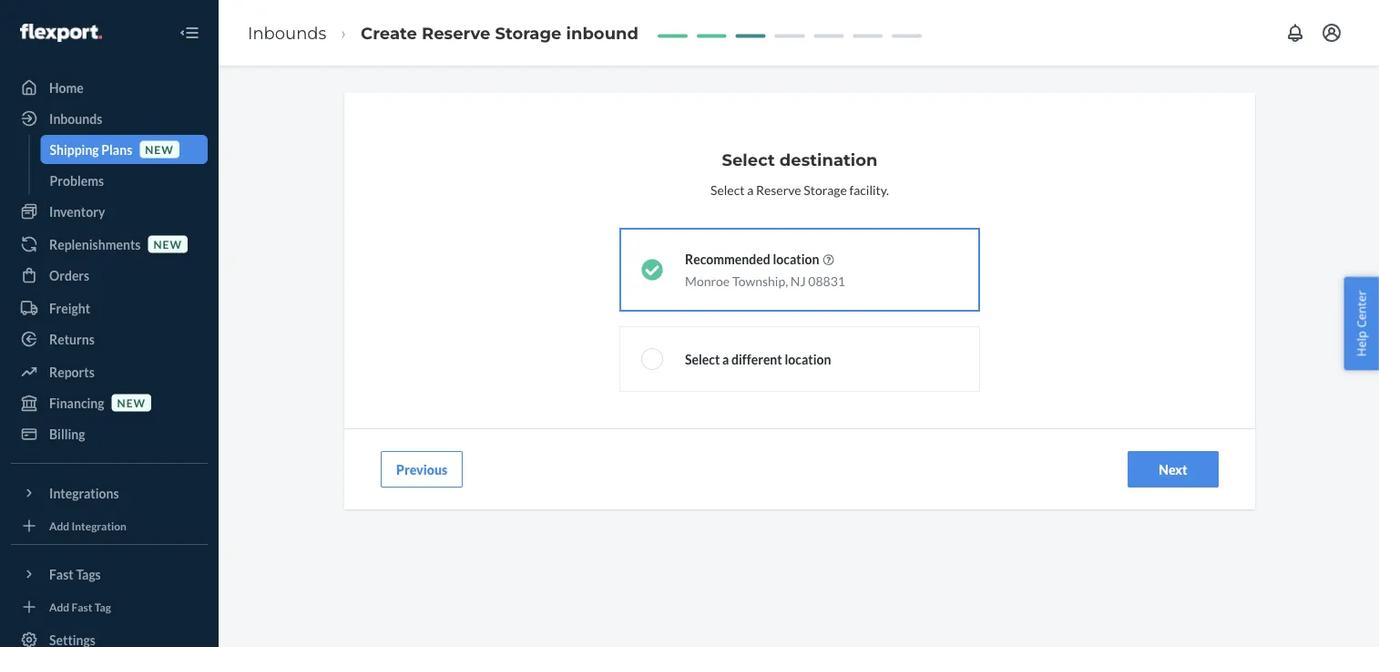 Task type: vqa. For each thing, say whether or not it's contained in the screenshot.
NOW?
no



Task type: locate. For each thing, give the bounding box(es) containing it.
township,
[[733, 273, 789, 288]]

plans
[[101, 142, 132, 157]]

a for different
[[723, 351, 730, 367]]

0 vertical spatial a
[[748, 182, 754, 197]]

add down fast tags
[[49, 600, 69, 613]]

select a reserve storage facility.
[[711, 182, 890, 197]]

new right 'plans'
[[145, 143, 174, 156]]

inventory link
[[11, 197, 208, 226]]

fast inside dropdown button
[[49, 566, 74, 582]]

location right "different"
[[785, 351, 832, 367]]

select for select a different location
[[685, 351, 720, 367]]

orders link
[[11, 261, 208, 290]]

open notifications image
[[1285, 22, 1307, 44]]

0 horizontal spatial inbounds
[[49, 111, 102, 126]]

fast tags
[[49, 566, 101, 582]]

0 vertical spatial fast
[[49, 566, 74, 582]]

different
[[732, 351, 783, 367]]

add left integration
[[49, 519, 69, 532]]

problems link
[[41, 166, 208, 195]]

1 vertical spatial reserve
[[756, 182, 802, 197]]

1 vertical spatial add
[[49, 600, 69, 613]]

question circle image
[[823, 254, 835, 265]]

inbounds link inside 'breadcrumbs' navigation
[[248, 23, 327, 43]]

1 horizontal spatial a
[[748, 182, 754, 197]]

a for reserve
[[748, 182, 754, 197]]

select up recommended
[[711, 182, 745, 197]]

a down select destination on the top of the page
[[748, 182, 754, 197]]

new for replenishments
[[154, 237, 182, 251]]

storage left inbound
[[495, 23, 562, 43]]

freight link
[[11, 293, 208, 323]]

0 horizontal spatial a
[[723, 351, 730, 367]]

select up "select a reserve storage facility."
[[722, 149, 775, 170]]

fast tags button
[[11, 560, 208, 589]]

0 vertical spatial reserve
[[422, 23, 491, 43]]

destination
[[780, 149, 878, 170]]

0 vertical spatial select
[[722, 149, 775, 170]]

0 horizontal spatial storage
[[495, 23, 562, 43]]

create reserve storage inbound
[[361, 23, 639, 43]]

inbounds inside 'breadcrumbs' navigation
[[248, 23, 327, 43]]

fast
[[49, 566, 74, 582], [72, 600, 92, 613]]

fast left tags
[[49, 566, 74, 582]]

1 vertical spatial inbounds link
[[11, 104, 208, 133]]

location up nj
[[773, 251, 820, 267]]

location
[[773, 251, 820, 267], [785, 351, 832, 367]]

inbounds
[[248, 23, 327, 43], [49, 111, 102, 126]]

new
[[145, 143, 174, 156], [154, 237, 182, 251], [117, 396, 146, 409]]

0 horizontal spatial inbounds link
[[11, 104, 208, 133]]

new up the 'orders' link
[[154, 237, 182, 251]]

2 vertical spatial new
[[117, 396, 146, 409]]

storage
[[495, 23, 562, 43], [804, 182, 847, 197]]

1 vertical spatial location
[[785, 351, 832, 367]]

reserve right create
[[422, 23, 491, 43]]

0 vertical spatial inbounds
[[248, 23, 327, 43]]

select destination
[[722, 149, 878, 170]]

create
[[361, 23, 417, 43]]

add inside add integration link
[[49, 519, 69, 532]]

1 vertical spatial new
[[154, 237, 182, 251]]

1 horizontal spatial inbounds
[[248, 23, 327, 43]]

fast inside 'link'
[[72, 600, 92, 613]]

next
[[1160, 462, 1188, 477]]

replenishments
[[49, 237, 141, 252]]

1 horizontal spatial inbounds link
[[248, 23, 327, 43]]

0 vertical spatial storage
[[495, 23, 562, 43]]

storage inside 'breadcrumbs' navigation
[[495, 23, 562, 43]]

help center
[[1354, 290, 1370, 357]]

add inside 'link'
[[49, 600, 69, 613]]

select left "different"
[[685, 351, 720, 367]]

reserve
[[422, 23, 491, 43], [756, 182, 802, 197]]

1 vertical spatial fast
[[72, 600, 92, 613]]

0 vertical spatial new
[[145, 143, 174, 156]]

storage down destination
[[804, 182, 847, 197]]

1 vertical spatial inbounds
[[49, 111, 102, 126]]

help
[[1354, 331, 1370, 357]]

new for financing
[[117, 396, 146, 409]]

new down reports link
[[117, 396, 146, 409]]

0 vertical spatial add
[[49, 519, 69, 532]]

fast left tag
[[72, 600, 92, 613]]

2 add from the top
[[49, 600, 69, 613]]

a left "different"
[[723, 351, 730, 367]]

help center button
[[1345, 277, 1380, 370]]

add
[[49, 519, 69, 532], [49, 600, 69, 613]]

2 vertical spatial select
[[685, 351, 720, 367]]

reserve down select destination on the top of the page
[[756, 182, 802, 197]]

0 horizontal spatial reserve
[[422, 23, 491, 43]]

select
[[722, 149, 775, 170], [711, 182, 745, 197], [685, 351, 720, 367]]

1 vertical spatial storage
[[804, 182, 847, 197]]

1 vertical spatial select
[[711, 182, 745, 197]]

flexport logo image
[[20, 24, 102, 42]]

shipping plans
[[50, 142, 132, 157]]

add for add integration
[[49, 519, 69, 532]]

next button
[[1128, 451, 1220, 488]]

monroe township, nj 08831
[[685, 273, 846, 288]]

check circle image
[[642, 259, 664, 281]]

inbounds link
[[248, 23, 327, 43], [11, 104, 208, 133]]

1 add from the top
[[49, 519, 69, 532]]

select for select destination
[[722, 149, 775, 170]]

a
[[748, 182, 754, 197], [723, 351, 730, 367]]

0 vertical spatial inbounds link
[[248, 23, 327, 43]]

1 vertical spatial a
[[723, 351, 730, 367]]



Task type: describe. For each thing, give the bounding box(es) containing it.
shipping
[[50, 142, 99, 157]]

inventory
[[49, 204, 105, 219]]

add integration link
[[11, 515, 208, 537]]

financing
[[49, 395, 104, 411]]

previous button
[[381, 451, 463, 488]]

08831
[[809, 273, 846, 288]]

tags
[[76, 566, 101, 582]]

1 horizontal spatial reserve
[[756, 182, 802, 197]]

add fast tag
[[49, 600, 111, 613]]

tag
[[95, 600, 111, 613]]

reports
[[49, 364, 95, 380]]

reserve inside 'breadcrumbs' navigation
[[422, 23, 491, 43]]

facility.
[[850, 182, 890, 197]]

previous
[[396, 462, 448, 477]]

inbound
[[567, 23, 639, 43]]

add for add fast tag
[[49, 600, 69, 613]]

billing link
[[11, 419, 208, 448]]

close navigation image
[[179, 22, 201, 44]]

integrations
[[49, 485, 119, 501]]

integrations button
[[11, 479, 208, 508]]

returns link
[[11, 324, 208, 354]]

billing
[[49, 426, 85, 442]]

orders
[[49, 268, 90, 283]]

nj
[[791, 273, 806, 288]]

home link
[[11, 73, 208, 102]]

monroe
[[685, 273, 730, 288]]

new for shipping plans
[[145, 143, 174, 156]]

home
[[49, 80, 84, 95]]

1 horizontal spatial storage
[[804, 182, 847, 197]]

0 vertical spatial location
[[773, 251, 820, 267]]

add fast tag link
[[11, 596, 208, 618]]

select a different location
[[685, 351, 832, 367]]

recommended
[[685, 251, 771, 267]]

freight
[[49, 300, 90, 316]]

open account menu image
[[1322, 22, 1344, 44]]

breadcrumbs navigation
[[233, 6, 654, 59]]

center
[[1354, 290, 1370, 328]]

add integration
[[49, 519, 127, 532]]

problems
[[50, 173, 104, 188]]

recommended location
[[685, 251, 820, 267]]

select for select a reserve storage facility.
[[711, 182, 745, 197]]

reports link
[[11, 357, 208, 386]]

integration
[[72, 519, 127, 532]]

returns
[[49, 331, 95, 347]]



